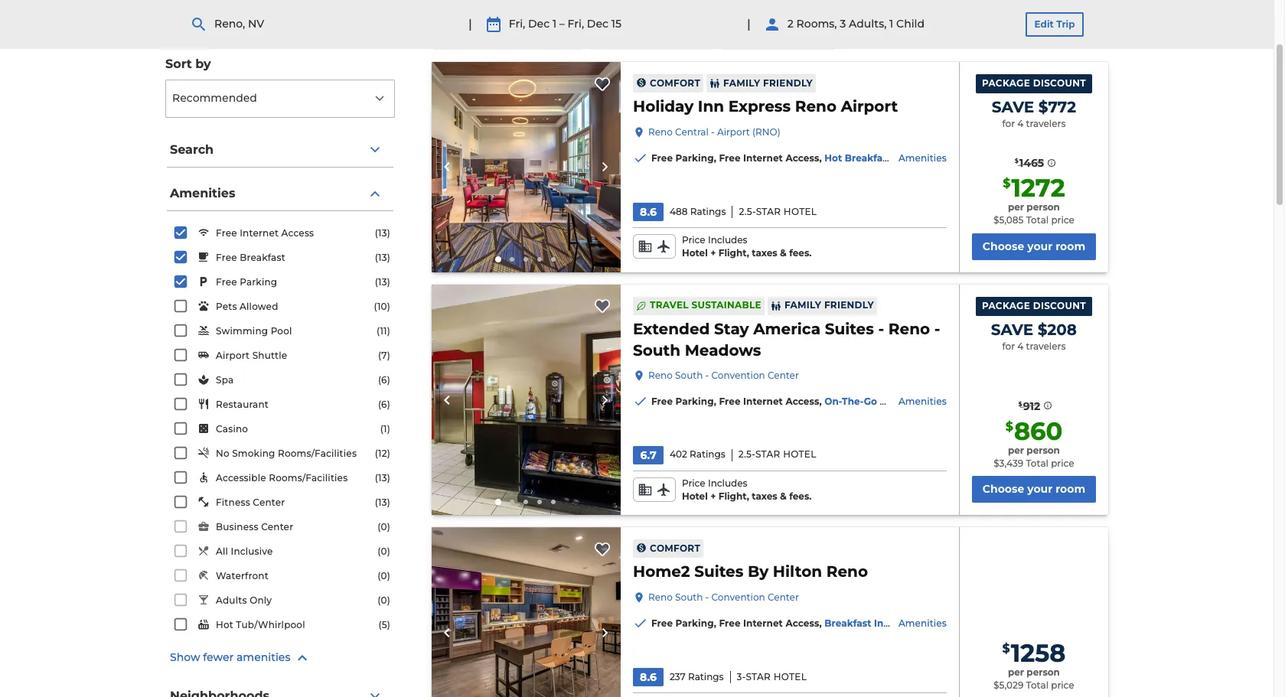 Task type: locate. For each thing, give the bounding box(es) containing it.
for 4 travelers
[[1003, 118, 1066, 129], [1003, 340, 1066, 352]]

total right $3,439
[[1027, 458, 1049, 469]]

3 (13) from the top
[[375, 276, 391, 288]]

2 vertical spatial per
[[1009, 667, 1025, 679]]

$ left 860
[[1006, 420, 1014, 434]]

1 vertical spatial choose your room button
[[973, 477, 1097, 503]]

$ left "1272"
[[1003, 176, 1011, 191]]

2.5- right the 402 ratings
[[739, 449, 756, 461]]

choose
[[983, 240, 1025, 253], [983, 483, 1025, 497]]

1 vertical spatial star
[[756, 449, 781, 461]]

sort by
[[165, 57, 211, 71]]

0 horizontal spatial suites
[[695, 563, 744, 582]]

choose your room for 860
[[983, 483, 1086, 497]]

convention down the home2 suites by hilton reno
[[712, 592, 766, 604]]

free breakfast up pets allowed
[[216, 252, 286, 264]]

suites left by
[[695, 563, 744, 582]]

0 horizontal spatial free breakfast
[[216, 252, 286, 264]]

0 vertical spatial 2.5-star hotel
[[739, 206, 817, 217]]

0 vertical spatial per
[[1009, 202, 1025, 213]]

2.5-
[[739, 206, 756, 217], [739, 449, 756, 461]]

2 vertical spatial breakfast image
[[432, 528, 621, 698]]

2 person from the top
[[1027, 445, 1061, 456]]

for down save $208
[[1003, 340, 1016, 352]]

$ for 1465
[[1015, 157, 1019, 165]]

1 vertical spatial price includes hotel + flight, taxes & fees.
[[682, 478, 812, 502]]

includes
[[708, 234, 748, 246], [708, 478, 748, 489]]

package discount for 1272
[[983, 77, 1087, 89]]

reno
[[795, 97, 837, 116], [649, 127, 673, 138], [889, 320, 931, 338], [649, 370, 673, 381], [827, 563, 869, 582], [649, 592, 673, 604]]

0 vertical spatial 2.5-
[[739, 206, 756, 217]]

2 per from the top
[[1009, 445, 1025, 456]]

access down fri, dec 1 – fri, dec 15
[[518, 32, 550, 43]]

breakfast image for 860
[[432, 285, 621, 516]]

1 choose your room from the top
[[983, 240, 1086, 253]]

family for 1272
[[724, 77, 761, 89]]

1 vertical spatial package discount
[[983, 300, 1087, 312]]

parking down 2
[[766, 32, 803, 43]]

hotel for by
[[774, 672, 807, 683]]

2 comfort from the top
[[650, 543, 701, 554]]

choose for 860
[[983, 483, 1025, 497]]

free breakfast button
[[590, 25, 714, 50]]

8.6 left 488
[[640, 205, 657, 219]]

hotel right 3-
[[774, 672, 807, 683]]

1 vertical spatial go to image #5 image
[[552, 500, 556, 505]]

1 (6) from the top
[[378, 375, 391, 386]]

internet down by
[[744, 618, 783, 630]]

free internet access down amenities dropdown button
[[216, 228, 314, 239]]

1 horizontal spatial 1
[[890, 17, 894, 31]]

1 travelers from the top
[[1027, 118, 1066, 129]]

reno south - convention center down the home2 suites by hilton reno
[[649, 592, 799, 604]]

1 vertical spatial choose your room
[[983, 483, 1086, 497]]

0 vertical spatial hot
[[825, 153, 843, 164]]

per up $5,029
[[1009, 667, 1025, 679]]

2 for 4 travelers from the top
[[1003, 340, 1066, 352]]

1 horizontal spatial suites
[[825, 320, 874, 338]]

person inside $ 1272 per person $5,085 total price
[[1027, 202, 1061, 213]]

breakfast image for 1272
[[432, 62, 621, 272]]

2 choose your room from the top
[[983, 483, 1086, 497]]

total right $5,085
[[1027, 214, 1049, 226]]

$ for 912
[[1019, 400, 1023, 408]]

1 horizontal spatial free parking
[[743, 32, 803, 43]]

1 for 4 travelers from the top
[[1003, 118, 1066, 129]]

price inside $ 860 per person $3,439 total price
[[1052, 458, 1075, 469]]

0 vertical spatial room
[[1056, 240, 1086, 253]]

friendly up holiday inn express reno airport element
[[764, 77, 813, 89]]

2 discount from the top
[[1034, 300, 1087, 312]]

clear filters
[[849, 30, 926, 44]]

flight,
[[719, 247, 750, 259], [719, 491, 750, 502]]

$ left 912
[[1019, 400, 1023, 408]]

1 , from the top
[[820, 153, 822, 164]]

person for 1258
[[1027, 667, 1061, 679]]

flight, for 1272
[[719, 247, 750, 259]]

restaurant
[[216, 399, 269, 411]]

1 vertical spatial for
[[1003, 340, 1016, 352]]

access for holiday
[[786, 153, 820, 164]]

3-
[[737, 672, 746, 683]]

go to image #5 image for 860
[[552, 500, 556, 505]]

includes down the 402 ratings
[[708, 478, 748, 489]]

all inclusive
[[216, 546, 273, 558]]

for
[[1003, 118, 1016, 129], [1003, 340, 1016, 352]]

0 vertical spatial comfort
[[650, 77, 701, 89]]

2 price includes hotel + flight, taxes & fees. from the top
[[682, 478, 812, 502]]

free breakfast inside button
[[613, 32, 680, 43]]

0 vertical spatial free parking
[[743, 32, 803, 43]]

photo carousel region
[[432, 62, 621, 272], [432, 285, 621, 516], [432, 528, 621, 698]]

1 + from the top
[[711, 247, 716, 259]]

hilton
[[773, 563, 823, 582]]

0 vertical spatial your
[[1028, 240, 1053, 253]]

0 vertical spatial ,
[[820, 153, 822, 164]]

3 , from the top
[[820, 618, 822, 630]]

3 per from the top
[[1009, 667, 1025, 679]]

dec left –
[[528, 17, 550, 31]]

family
[[724, 77, 761, 89], [785, 300, 822, 311]]

for 4 travelers for 860
[[1003, 340, 1066, 352]]

+ down 488 ratings
[[711, 247, 716, 259]]

$ inside $ 1272 per person $5,085 total price
[[1003, 176, 1011, 191]]

, for 1272
[[820, 153, 822, 164]]

reno south - convention center for 1258
[[649, 592, 799, 604]]

pets allowed
[[216, 301, 278, 313]]

choose down $5,085
[[983, 240, 1025, 253]]

0 vertical spatial choose
[[983, 240, 1025, 253]]

- for holiday inn express reno airport
[[712, 127, 715, 138]]

1 horizontal spatial |
[[747, 17, 751, 31]]

1 vertical spatial (6)
[[378, 399, 391, 411]]

save for 1272
[[992, 98, 1035, 116]]

internet for holiday
[[744, 153, 783, 164]]

1 reno south - convention center from the top
[[649, 370, 799, 381]]

1 total from the top
[[1027, 214, 1049, 226]]

amenities button
[[167, 177, 394, 211]]

1 price from the top
[[1052, 214, 1075, 226]]

1 vertical spatial price
[[1052, 458, 1075, 469]]

(0) for only
[[378, 595, 391, 607]]

0 vertical spatial go to image #2 image
[[510, 257, 515, 262]]

1258
[[1011, 639, 1066, 669]]

1 vertical spatial parking,
[[676, 396, 717, 407]]

2 choose from the top
[[983, 483, 1025, 497]]

go to image #2 image for 1272
[[510, 257, 515, 262]]

$ 912
[[1019, 399, 1041, 413]]

1 left –
[[553, 17, 557, 31]]

0 vertical spatial breakfast image
[[432, 62, 621, 272]]

fees. for 1272
[[790, 247, 812, 259]]

accessible
[[216, 473, 266, 484]]

fitness center
[[216, 497, 285, 509]]

0 vertical spatial star
[[756, 206, 781, 217]]

price includes hotel + flight, taxes & fees. down the 402 ratings
[[682, 478, 812, 502]]

2 + from the top
[[711, 491, 716, 502]]

holiday inn express reno airport element
[[633, 96, 898, 117]]

0 vertical spatial friendly
[[764, 77, 813, 89]]

family friendly up holiday inn express reno airport element
[[724, 77, 813, 89]]

1 vertical spatial included
[[930, 396, 973, 407]]

&
[[780, 247, 787, 259], [780, 491, 787, 502]]

1 vertical spatial room
[[1056, 483, 1086, 497]]

go to image #3 image for 860
[[524, 500, 529, 505]]

1 horizontal spatial dec
[[587, 17, 609, 31]]

2 vertical spatial star
[[746, 672, 771, 683]]

free parking, free internet access , hot breakfast included
[[652, 153, 938, 164]]

price for 860
[[682, 478, 706, 489]]

8.6 left the 237
[[640, 671, 657, 685]]

3 breakfast image from the top
[[432, 528, 621, 698]]

0 vertical spatial total
[[1027, 214, 1049, 226]]

save for 860
[[992, 321, 1034, 339]]

0 vertical spatial price
[[1052, 214, 1075, 226]]

3 person from the top
[[1027, 667, 1061, 679]]

flight, down the 402 ratings
[[719, 491, 750, 502]]

|
[[469, 17, 472, 31], [747, 17, 751, 31]]

1
[[553, 17, 557, 31], [890, 17, 894, 31]]

access for home2
[[786, 618, 820, 630]]

2 vertical spatial person
[[1027, 667, 1061, 679]]

0 horizontal spatial free parking
[[216, 277, 277, 288]]

1 horizontal spatial airport
[[718, 127, 750, 138]]

1 breakfast image from the top
[[432, 62, 621, 272]]

1 vertical spatial package
[[983, 300, 1031, 312]]

2 (13) from the top
[[375, 252, 391, 263]]

free internet access button
[[432, 25, 584, 50]]

$ inside $ 912
[[1019, 400, 1023, 408]]

amenities
[[899, 153, 947, 164], [170, 186, 235, 201], [899, 396, 947, 407], [899, 618, 947, 630]]

per inside $ 860 per person $3,439 total price
[[1009, 445, 1025, 456]]

fri, left –
[[509, 17, 526, 31]]

internet for extended
[[744, 396, 783, 407]]

hotel down free parking, free internet access , on-the-go breakfast included
[[784, 449, 817, 461]]

total inside $ 860 per person $3,439 total price
[[1027, 458, 1049, 469]]

star down free parking, free internet access , on-the-go breakfast included
[[756, 449, 781, 461]]

parking, up 237 ratings
[[676, 618, 717, 630]]

suites inside the extended stay america suites - reno - south meadows
[[825, 320, 874, 338]]

total inside $ 1258 per person $5,029 total price
[[1027, 680, 1049, 692]]

2 choose your room button from the top
[[973, 477, 1097, 503]]

1 vertical spatial travelers
[[1027, 340, 1066, 352]]

2.5-star hotel for 860
[[739, 449, 817, 461]]

2 go to image #4 image from the top
[[538, 500, 543, 505]]

person inside $ 860 per person $3,439 total price
[[1027, 445, 1061, 456]]

suites right the america
[[825, 320, 874, 338]]

2 (0) from the top
[[378, 546, 391, 558]]

1 vertical spatial per
[[1009, 445, 1025, 456]]

0 horizontal spatial friendly
[[764, 77, 813, 89]]

2.5- right 488 ratings
[[739, 206, 756, 217]]

reno south - convention center for for 4 travelers
[[649, 370, 799, 381]]

child
[[897, 17, 925, 31]]

price includes hotel + flight, taxes & fees. for 860
[[682, 478, 812, 502]]

1 vertical spatial south
[[676, 370, 703, 381]]

1 vertical spatial fees.
[[790, 491, 812, 502]]

0 horizontal spatial fri,
[[509, 17, 526, 31]]

(0)
[[378, 522, 391, 533], [378, 546, 391, 558], [378, 571, 391, 582], [378, 595, 391, 607]]

1 go to image #4 image from the top
[[538, 257, 543, 262]]

$ for 860
[[1006, 420, 1014, 434]]

, down holiday inn express reno airport element
[[820, 153, 822, 164]]

1 go to image #3 image from the top
[[524, 257, 529, 262]]

1 vertical spatial rooms/facilities
[[269, 473, 348, 484]]

edit trip button
[[1026, 12, 1084, 37]]

0 horizontal spatial parking
[[240, 277, 277, 288]]

price for 1272
[[682, 234, 706, 246]]

5 (13) from the top
[[375, 497, 391, 509]]

your down $ 1272 per person $5,085 total price
[[1028, 240, 1053, 253]]

(6) down (7)
[[378, 375, 391, 386]]

1 (13) from the top
[[375, 227, 391, 239]]

fri, right –
[[568, 17, 584, 31]]

3 (0) from the top
[[378, 571, 391, 582]]

1 package from the top
[[983, 77, 1031, 89]]

ratings right 488
[[691, 206, 726, 217]]

2 fees. from the top
[[790, 491, 812, 502]]

travelers down $772
[[1027, 118, 1066, 129]]

0 vertical spatial reno south - convention center
[[649, 370, 799, 381]]

+
[[711, 247, 716, 259], [711, 491, 716, 502]]

1465
[[1020, 156, 1045, 170]]

go to image #1 image
[[496, 256, 502, 263], [496, 500, 502, 506]]

parking, down central
[[676, 153, 717, 164]]

$ inside $ 1465
[[1015, 157, 1019, 165]]

includes for 1272
[[708, 234, 748, 246]]

star down free parking, free internet access , breakfast included
[[746, 672, 771, 683]]

price inside $ 1258 per person $5,029 total price
[[1052, 680, 1075, 692]]

taxes for 1272
[[752, 247, 778, 259]]

1 room from the top
[[1056, 240, 1086, 253]]

access for extended
[[786, 396, 820, 407]]

save
[[992, 98, 1035, 116], [992, 321, 1034, 339]]

(0) for center
[[378, 522, 391, 533]]

save $208
[[992, 321, 1078, 339]]

1 vertical spatial for 4 travelers
[[1003, 340, 1066, 352]]

0 vertical spatial go to image #1 image
[[496, 256, 502, 263]]

america
[[754, 320, 821, 338]]

comfort for for 4 travelers
[[650, 77, 701, 89]]

$ for 1272
[[1003, 176, 1011, 191]]

price down 1258
[[1052, 680, 1075, 692]]

per inside $ 1272 per person $5,085 total price
[[1009, 202, 1025, 213]]

hotel down the 402 ratings
[[682, 491, 708, 502]]

0 vertical spatial included
[[895, 153, 938, 164]]

room for 1272
[[1056, 240, 1086, 253]]

1 | from the left
[[469, 17, 472, 31]]

taxes up sustainable
[[752, 247, 778, 259]]

$ left 1465
[[1015, 157, 1019, 165]]

free inside button
[[455, 32, 476, 43]]

total
[[1027, 214, 1049, 226], [1027, 458, 1049, 469], [1027, 680, 1049, 692]]

0 vertical spatial south
[[633, 341, 681, 360]]

inn
[[698, 97, 725, 116]]

fewer
[[203, 651, 234, 665]]

ratings right 402
[[690, 449, 726, 461]]

amenities
[[237, 651, 291, 665]]

1 horizontal spatial parking
[[766, 32, 803, 43]]

2 photo carousel region from the top
[[432, 285, 621, 516]]

1 horizontal spatial free internet access
[[455, 32, 550, 43]]

convention
[[712, 370, 766, 381], [712, 592, 766, 604]]

1 package discount from the top
[[983, 77, 1087, 89]]

1 vertical spatial ratings
[[690, 449, 726, 461]]

convention for 1258
[[712, 592, 766, 604]]

free inside button
[[613, 32, 634, 43]]

rooms/facilities up accessible rooms/facilities
[[278, 448, 357, 460]]

star down free parking, free internet access , hot breakfast included
[[756, 206, 781, 217]]

2 total from the top
[[1027, 458, 1049, 469]]

0 vertical spatial &
[[780, 247, 787, 259]]

4 down save $772
[[1018, 118, 1024, 129]]

total right $5,029
[[1027, 680, 1049, 692]]

star for 860
[[756, 449, 781, 461]]

(13) for free internet access
[[375, 227, 391, 239]]

price includes hotel + flight, taxes & fees. down 488 ratings
[[682, 234, 812, 259]]

friendly
[[764, 77, 813, 89], [825, 300, 875, 311]]

for 4 travelers down save $772
[[1003, 118, 1066, 129]]

1 comfort from the top
[[650, 77, 701, 89]]

1 fees. from the top
[[790, 247, 812, 259]]

access down hilton
[[786, 618, 820, 630]]

2 , from the top
[[820, 396, 822, 407]]

2 includes from the top
[[708, 478, 748, 489]]

3-star hotel
[[737, 672, 807, 683]]

person for 860
[[1027, 445, 1061, 456]]

package discount for 860
[[983, 300, 1087, 312]]

go to image #2 image
[[510, 257, 515, 262], [510, 500, 515, 505]]

price
[[1052, 214, 1075, 226], [1052, 458, 1075, 469], [1052, 680, 1075, 692]]

per inside $ 1258 per person $5,029 total price
[[1009, 667, 1025, 679]]

2 vertical spatial price
[[1052, 680, 1075, 692]]

3 total from the top
[[1027, 680, 1049, 692]]

internet down fri, dec 1 – fri, dec 15
[[478, 32, 516, 43]]

free inside "button"
[[743, 32, 764, 43]]

price for 1258
[[1052, 680, 1075, 692]]

1 vertical spatial breakfast image
[[432, 285, 621, 516]]

1 vertical spatial total
[[1027, 458, 1049, 469]]

total inside $ 1272 per person $5,085 total price
[[1027, 214, 1049, 226]]

2 room from the top
[[1056, 483, 1086, 497]]

per up $3,439
[[1009, 445, 1025, 456]]

1 flight, from the top
[[719, 247, 750, 259]]

(13) for free parking
[[375, 276, 391, 288]]

nv
[[248, 17, 264, 31]]

1 vertical spatial 4
[[1018, 340, 1024, 352]]

1 per from the top
[[1009, 202, 1025, 213]]

1 vertical spatial 2.5-
[[739, 449, 756, 461]]

(1)
[[380, 424, 391, 435]]

2 4 from the top
[[1018, 340, 1024, 352]]

2 for from the top
[[1003, 340, 1016, 352]]

go to image #4 image
[[538, 257, 543, 262], [538, 500, 543, 505]]

2 package discount from the top
[[983, 300, 1087, 312]]

2 vertical spatial south
[[676, 592, 703, 604]]

1 photo carousel region from the top
[[432, 62, 621, 272]]

1 taxes from the top
[[752, 247, 778, 259]]

package discount up save $208
[[983, 300, 1087, 312]]

price
[[682, 234, 706, 246], [682, 478, 706, 489]]

discount up $772
[[1034, 77, 1087, 89]]

2 (6) from the top
[[378, 399, 391, 411]]

free parking down 2
[[743, 32, 803, 43]]

(6) up (1)
[[378, 399, 391, 411]]

1 vertical spatial suites
[[695, 563, 744, 582]]

1 parking, from the top
[[676, 153, 717, 164]]

price down 488 ratings
[[682, 234, 706, 246]]

0 vertical spatial flight,
[[719, 247, 750, 259]]

1 vertical spatial 2.5-star hotel
[[739, 449, 817, 461]]

2 & from the top
[[780, 491, 787, 502]]

2 vertical spatial ,
[[820, 618, 822, 630]]

2 go to image #5 image from the top
[[552, 500, 556, 505]]

search
[[170, 142, 214, 157]]

filters
[[885, 30, 926, 44]]

total for 1258
[[1027, 680, 1049, 692]]

–
[[560, 17, 565, 31]]

1 vertical spatial price
[[682, 478, 706, 489]]

+ down the 402 ratings
[[711, 491, 716, 502]]

2 convention from the top
[[712, 592, 766, 604]]

free parking
[[743, 32, 803, 43], [216, 277, 277, 288]]

(0) for inclusive
[[378, 546, 391, 558]]

1 left "child"
[[890, 17, 894, 31]]

1 choose your room button from the top
[[973, 233, 1097, 260]]

choose down $3,439
[[983, 483, 1025, 497]]

3 price from the top
[[1052, 680, 1075, 692]]

smoking
[[232, 448, 275, 460]]

parking inside free parking "button"
[[766, 32, 803, 43]]

reno south - convention center down the meadows
[[649, 370, 799, 381]]

recommended
[[172, 91, 257, 105]]

save $772
[[992, 98, 1077, 116]]

swimming
[[216, 326, 268, 337]]

taxes for 860
[[752, 491, 778, 502]]

choose your room button down $5,085
[[973, 233, 1097, 260]]

1 person from the top
[[1027, 202, 1061, 213]]

1 choose from the top
[[983, 240, 1025, 253]]

2 price from the top
[[682, 478, 706, 489]]

per
[[1009, 202, 1025, 213], [1009, 445, 1025, 456], [1009, 667, 1025, 679]]

2 vertical spatial photo carousel region
[[432, 528, 621, 698]]

0 vertical spatial includes
[[708, 234, 748, 246]]

extended stay america suites - reno - south meadows element
[[633, 318, 947, 361]]

1 price includes hotel + flight, taxes & fees. from the top
[[682, 234, 812, 259]]

1 horizontal spatial friendly
[[825, 300, 875, 311]]

2 fri, from the left
[[568, 17, 584, 31]]

$ inside $ 860 per person $3,439 total price
[[1006, 420, 1014, 434]]

spa
[[216, 375, 234, 386]]

4 down save $208
[[1018, 340, 1024, 352]]

2 flight, from the top
[[719, 491, 750, 502]]

1 vertical spatial includes
[[708, 478, 748, 489]]

2 dec from the left
[[587, 17, 609, 31]]

2 go to image #1 image from the top
[[496, 500, 502, 506]]

1 discount from the top
[[1034, 77, 1087, 89]]

taxes up by
[[752, 491, 778, 502]]

shuttle
[[252, 350, 287, 362]]

package discount up save $772
[[983, 77, 1087, 89]]

center
[[768, 370, 799, 381], [253, 497, 285, 509], [261, 522, 294, 533], [768, 592, 799, 604]]

0 vertical spatial save
[[992, 98, 1035, 116]]

1 for from the top
[[1003, 118, 1016, 129]]

ratings for 860
[[690, 449, 726, 461]]

choose your room button for 1272
[[973, 233, 1097, 260]]

1 dec from the left
[[528, 17, 550, 31]]

1 go to image #5 image from the top
[[552, 257, 556, 262]]

2 reno south - convention center from the top
[[649, 592, 799, 604]]

2 package from the top
[[983, 300, 1031, 312]]

1 1 from the left
[[553, 17, 557, 31]]

1 vertical spatial flight,
[[719, 491, 750, 502]]

0 vertical spatial suites
[[825, 320, 874, 338]]

1 & from the top
[[780, 247, 787, 259]]

2 your from the top
[[1028, 483, 1053, 497]]

(13) for accessible rooms/facilities
[[375, 473, 391, 484]]

package for 1272
[[983, 77, 1031, 89]]

room for 860
[[1056, 483, 1086, 497]]

choose your room down $3,439
[[983, 483, 1086, 497]]

free breakfast down 15
[[613, 32, 680, 43]]

for down save $772
[[1003, 118, 1016, 129]]

1 vertical spatial person
[[1027, 445, 1061, 456]]

2 vertical spatial total
[[1027, 680, 1049, 692]]

2.5-star hotel down free parking, free internet access , on-the-go breakfast included
[[739, 449, 817, 461]]

access
[[518, 32, 550, 43], [786, 153, 820, 164], [281, 228, 314, 239], [786, 396, 820, 407], [786, 618, 820, 630]]

4 (13) from the top
[[375, 473, 391, 484]]

1 8.6 from the top
[[640, 205, 657, 219]]

0 vertical spatial travelers
[[1027, 118, 1066, 129]]

1 includes from the top
[[708, 234, 748, 246]]

2 8.6 from the top
[[640, 671, 657, 685]]

choose your room down $5,085
[[983, 240, 1086, 253]]

package up save $208
[[983, 300, 1031, 312]]

2 parking, from the top
[[676, 396, 717, 407]]

1 vertical spatial go to image #4 image
[[538, 500, 543, 505]]

south down the meadows
[[676, 370, 703, 381]]

access down holiday inn express reno airport
[[786, 153, 820, 164]]

hotel down free parking, free internet access , hot breakfast included
[[784, 206, 817, 217]]

access left on- on the bottom of the page
[[786, 396, 820, 407]]

by
[[748, 563, 769, 582]]

1 go to image #1 image from the top
[[496, 256, 502, 263]]

0 vertical spatial family
[[724, 77, 761, 89]]

price includes hotel + flight, taxes & fees. for 1272
[[682, 234, 812, 259]]

travelers down $208
[[1027, 340, 1066, 352]]

person inside $ 1258 per person $5,029 total price
[[1027, 667, 1061, 679]]

save left $208
[[992, 321, 1034, 339]]

2 travelers from the top
[[1027, 340, 1066, 352]]

860
[[1015, 416, 1063, 446]]

home2
[[633, 563, 690, 582]]

family friendly for 1272
[[724, 77, 813, 89]]

$ inside $ 1258 per person $5,029 total price
[[1003, 642, 1011, 657]]

2 vertical spatial parking,
[[676, 618, 717, 630]]

1 your from the top
[[1028, 240, 1053, 253]]

price inside $ 1272 per person $5,085 total price
[[1052, 214, 1075, 226]]

0 vertical spatial 4
[[1018, 118, 1024, 129]]

go to image #5 image
[[552, 257, 556, 262], [552, 500, 556, 505]]

internet inside button
[[478, 32, 516, 43]]

go to image #4 image for 860
[[538, 500, 543, 505]]

friendly for 860
[[825, 300, 875, 311]]

reno south - convention center
[[649, 370, 799, 381], [649, 592, 799, 604]]

price down "1272"
[[1052, 214, 1075, 226]]

free internet access
[[455, 32, 550, 43], [216, 228, 314, 239]]

friendly up extended stay america suites - reno - south meadows element
[[825, 300, 875, 311]]

0 vertical spatial (6)
[[378, 375, 391, 386]]

parking up allowed
[[240, 277, 277, 288]]

per for 1272
[[1009, 202, 1025, 213]]

2 breakfast image from the top
[[432, 285, 621, 516]]

1 vertical spatial go to image #3 image
[[524, 500, 529, 505]]

2 price from the top
[[1052, 458, 1075, 469]]

price for 860
[[1052, 458, 1075, 469]]

business center
[[216, 522, 294, 533]]

1 vertical spatial family
[[785, 300, 822, 311]]

your
[[1028, 240, 1053, 253], [1028, 483, 1053, 497]]

breakfast image
[[432, 62, 621, 272], [432, 285, 621, 516], [432, 528, 621, 698]]

center up free parking, free internet access , breakfast included
[[768, 592, 799, 604]]

0 vertical spatial price includes hotel + flight, taxes & fees.
[[682, 234, 812, 259]]

go to image #1 image for 1272
[[496, 256, 502, 263]]

convention down the meadows
[[712, 370, 766, 381]]

1 (0) from the top
[[378, 522, 391, 533]]

1 convention from the top
[[712, 370, 766, 381]]

south down home2
[[676, 592, 703, 604]]

center down the extended stay america suites - reno - south meadows
[[768, 370, 799, 381]]

center down accessible rooms/facilities
[[253, 497, 285, 509]]

amenities inside dropdown button
[[170, 186, 235, 201]]

2 taxes from the top
[[752, 491, 778, 502]]

4 for 1272
[[1018, 118, 1024, 129]]

0 vertical spatial go to image #5 image
[[552, 257, 556, 262]]

go to image #3 image
[[524, 257, 529, 262], [524, 500, 529, 505]]

, down hilton
[[820, 618, 822, 630]]

0 vertical spatial parking
[[766, 32, 803, 43]]

family up the america
[[785, 300, 822, 311]]

0 vertical spatial parking,
[[676, 153, 717, 164]]

1 vertical spatial photo carousel region
[[432, 285, 621, 516]]

1 vertical spatial free parking
[[216, 277, 277, 288]]

1 price from the top
[[682, 234, 706, 246]]

1 horizontal spatial fri,
[[568, 17, 584, 31]]

breakfast inside button
[[636, 32, 680, 43]]

airport left (rno)
[[718, 127, 750, 138]]

2 | from the left
[[747, 17, 751, 31]]

0 horizontal spatial dec
[[528, 17, 550, 31]]

2 go to image #3 image from the top
[[524, 500, 529, 505]]

1 4 from the top
[[1018, 118, 1024, 129]]

0 horizontal spatial airport
[[216, 350, 250, 362]]

4 (0) from the top
[[378, 595, 391, 607]]

rooms/facilities down no smoking rooms/facilities
[[269, 473, 348, 484]]

2 go to image #2 image from the top
[[510, 500, 515, 505]]

0 vertical spatial ratings
[[691, 206, 726, 217]]

$ left 1258
[[1003, 642, 1011, 657]]

4 for 860
[[1018, 340, 1024, 352]]

0 vertical spatial free breakfast
[[613, 32, 680, 43]]

package up save $772
[[983, 77, 1031, 89]]

$ 1272 per person $5,085 total price
[[994, 173, 1075, 226]]

travelers
[[1027, 118, 1066, 129], [1027, 340, 1066, 352]]

fees. for 860
[[790, 491, 812, 502]]

your down $ 860 per person $3,439 total price
[[1028, 483, 1053, 497]]



Task type: describe. For each thing, give the bounding box(es) containing it.
go to image #4 image for 1272
[[538, 257, 543, 262]]

488 ratings
[[670, 206, 726, 217]]

casino
[[216, 424, 248, 435]]

discount for 1272
[[1034, 77, 1087, 89]]

internet for home2
[[744, 618, 783, 630]]

convention for for 4 travelers
[[712, 370, 766, 381]]

reno, nv
[[214, 17, 264, 31]]

family friendly for 860
[[785, 300, 875, 311]]

free parking, free internet access , breakfast included
[[652, 618, 918, 630]]

free internet access inside button
[[455, 32, 550, 43]]

hotel down 488 ratings
[[682, 247, 708, 259]]

central
[[676, 127, 709, 138]]

237 ratings
[[670, 672, 724, 683]]

2
[[788, 17, 794, 31]]

person for 1272
[[1027, 202, 1061, 213]]

for 4 travelers for 1272
[[1003, 118, 1066, 129]]

$772
[[1039, 98, 1077, 116]]

8.6 for for 4 travelers
[[640, 205, 657, 219]]

+ for 1272
[[711, 247, 716, 259]]

sort
[[165, 57, 192, 71]]

(5)
[[379, 620, 391, 631]]

all
[[216, 546, 228, 558]]

total for 1272
[[1027, 214, 1049, 226]]

home2 suites by hilton reno element
[[633, 562, 869, 583]]

ratings for 1272
[[691, 206, 726, 217]]

fitness
[[216, 497, 250, 509]]

inclusive
[[231, 546, 273, 558]]

choose your room button for 860
[[973, 477, 1097, 503]]

clear filters button
[[843, 29, 932, 52]]

show fewer amenities button
[[170, 649, 391, 668]]

package for 860
[[983, 300, 1031, 312]]

adults,
[[849, 17, 887, 31]]

clear
[[849, 30, 882, 44]]

fri, dec 1 – fri, dec 15
[[509, 17, 622, 31]]

1 horizontal spatial hot
[[825, 153, 843, 164]]

2.5-star hotel for 1272
[[739, 206, 817, 217]]

for for 860
[[1003, 340, 1016, 352]]

$5,029
[[994, 680, 1024, 692]]

| for fri, dec 1 – fri, dec 15
[[469, 17, 472, 31]]

per for 1258
[[1009, 667, 1025, 679]]

$3,439
[[994, 458, 1024, 469]]

$ for 1258
[[1003, 642, 1011, 657]]

extended stay america suites - reno - south meadows
[[633, 320, 941, 360]]

edit
[[1035, 18, 1054, 30]]

(6) for spa
[[378, 375, 391, 386]]

reno,
[[214, 17, 245, 31]]

choose your room for 1272
[[983, 240, 1086, 253]]

15
[[612, 17, 622, 31]]

- for extended stay america suites - reno - south meadows
[[706, 370, 709, 381]]

access inside button
[[518, 32, 550, 43]]

237
[[670, 672, 686, 683]]

6.7
[[641, 449, 657, 462]]

2 vertical spatial ratings
[[689, 672, 724, 683]]

& for 1272
[[780, 247, 787, 259]]

reno inside the extended stay america suites - reno - south meadows
[[889, 320, 931, 338]]

stay
[[715, 320, 749, 338]]

rooms,
[[797, 17, 838, 31]]

parking, for 1272
[[676, 153, 717, 164]]

total for 860
[[1027, 458, 1049, 469]]

access down amenities dropdown button
[[281, 228, 314, 239]]

parking, for 860
[[676, 396, 717, 407]]

go to image #5 image for 1272
[[552, 257, 556, 262]]

internet down amenities dropdown button
[[240, 228, 279, 239]]

(13) for free breakfast
[[375, 252, 391, 263]]

price for 1272
[[1052, 214, 1075, 226]]

488
[[670, 206, 688, 217]]

free parking, free internet access , on-the-go breakfast included
[[652, 396, 973, 407]]

travel sustainable
[[650, 300, 762, 311]]

per for 860
[[1009, 445, 1025, 456]]

amenities for extended stay america suites - reno - south meadows
[[899, 396, 947, 407]]

(10)
[[374, 301, 391, 312]]

402 ratings
[[670, 449, 726, 461]]

south inside the extended stay america suites - reno - south meadows
[[633, 341, 681, 360]]

amenities for home2 suites by hilton reno
[[899, 618, 947, 630]]

express
[[729, 97, 791, 116]]

2 vertical spatial included
[[875, 618, 918, 630]]

travel
[[650, 300, 689, 311]]

2.5- for 1272
[[739, 206, 756, 217]]

pets
[[216, 301, 237, 313]]

holiday
[[633, 97, 694, 116]]

friendly for 1272
[[764, 77, 813, 89]]

2.5- for 860
[[739, 449, 756, 461]]

choose for 1272
[[983, 240, 1025, 253]]

3 photo carousel region from the top
[[432, 528, 621, 698]]

1 vertical spatial free breakfast
[[216, 252, 286, 264]]

(rno)
[[753, 127, 781, 138]]

0 horizontal spatial hot
[[216, 620, 234, 631]]

amenities for holiday inn express reno airport
[[899, 153, 947, 164]]

free parking inside "button"
[[743, 32, 803, 43]]

center up inclusive
[[261, 522, 294, 533]]

south for for 4 travelers
[[676, 370, 703, 381]]

0 vertical spatial rooms/facilities
[[278, 448, 357, 460]]

| for 2 rooms, 3 adults, 1 child
[[747, 17, 751, 31]]

- for home2 suites by hilton reno
[[706, 592, 709, 604]]

go
[[864, 396, 878, 407]]

, for 860
[[820, 396, 822, 407]]

1 vertical spatial parking
[[240, 277, 277, 288]]

3 parking, from the top
[[676, 618, 717, 630]]

recommended button
[[165, 80, 395, 118]]

(7)
[[378, 350, 391, 361]]

meadows
[[685, 341, 762, 360]]

hotel for express
[[784, 206, 817, 217]]

1272
[[1012, 173, 1066, 203]]

show fewer amenities
[[170, 651, 291, 665]]

search button
[[167, 133, 394, 168]]

swimming pool
[[216, 326, 292, 337]]

reno central - airport (rno)
[[649, 127, 781, 138]]

0 horizontal spatial free internet access
[[216, 228, 314, 239]]

flight, for 860
[[719, 491, 750, 502]]

on-
[[825, 396, 843, 407]]

edit trip
[[1035, 18, 1076, 30]]

photo carousel region for 860
[[432, 285, 621, 516]]

$5,085
[[994, 214, 1024, 226]]

discount for 860
[[1034, 300, 1087, 312]]

+ for 860
[[711, 491, 716, 502]]

photo carousel region for 1272
[[432, 62, 621, 272]]

no smoking rooms/facilities
[[216, 448, 357, 460]]

allowed
[[240, 301, 278, 313]]

accessible rooms/facilities
[[216, 473, 348, 484]]

includes for 860
[[708, 478, 748, 489]]

2 rooms, 3 adults, 1 child
[[788, 17, 925, 31]]

adults only
[[216, 595, 272, 607]]

travelers for 860
[[1027, 340, 1066, 352]]

free parking button
[[720, 25, 837, 50]]

your for 860
[[1028, 483, 1053, 497]]

912
[[1024, 399, 1041, 413]]

home2 suites by hilton reno
[[633, 563, 869, 582]]

$ 1465
[[1015, 156, 1045, 170]]

airport shuttle
[[216, 350, 287, 362]]

show
[[170, 651, 200, 665]]

(13) for fitness center
[[375, 497, 391, 509]]

only
[[250, 595, 272, 607]]

(12)
[[375, 448, 391, 460]]

go to image #1 image for 860
[[496, 500, 502, 506]]

tub/whirlpool
[[236, 620, 305, 631]]

trip
[[1057, 18, 1076, 30]]

0 vertical spatial airport
[[841, 97, 898, 116]]

1 fri, from the left
[[509, 17, 526, 31]]

sustainable
[[692, 300, 762, 311]]

waterfront
[[216, 571, 269, 582]]

travelers for 1272
[[1027, 118, 1066, 129]]

pool
[[271, 326, 292, 337]]

(6) for restaurant
[[378, 399, 391, 411]]

& for 860
[[780, 491, 787, 502]]

2 1 from the left
[[890, 17, 894, 31]]

$ 1258 per person $5,029 total price
[[994, 639, 1075, 692]]



Task type: vqa. For each thing, say whether or not it's contained in the screenshot.
bottommost 'taxes'
yes



